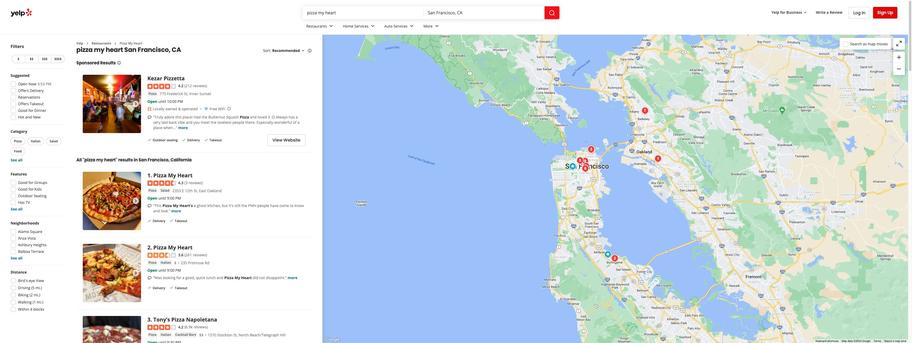 Task type: locate. For each thing, give the bounding box(es) containing it.
il casaro pizzeria & mozzarella bar - north beach image
[[586, 145, 597, 156]]

things to do, nail salons, plumbers text field
[[303, 6, 424, 19]]

option group
[[9, 270, 66, 314]]

4 previous image from the top
[[85, 342, 91, 343]]

16 checkmark v2 image
[[182, 138, 186, 142], [204, 138, 208, 142], [147, 219, 152, 223], [170, 219, 174, 223], [147, 286, 152, 290]]

0 horizontal spatial 16 chevron right v2 image
[[85, 41, 90, 46]]

pizza my heart image
[[653, 153, 663, 164], [610, 253, 620, 264]]

16 speech v2 image down 16 locally owned v2 icon
[[147, 115, 152, 120]]

google image
[[324, 336, 341, 343]]

1 none field from the left
[[303, 6, 424, 19]]

1 vertical spatial pizza my heart image
[[610, 253, 620, 264]]

2 16 speech v2 image from the top
[[147, 204, 152, 208]]

2 horizontal spatial 24 chevron down v2 image
[[409, 23, 415, 29]]

None search field
[[303, 6, 560, 19]]

1 horizontal spatial 16 chevron right v2 image
[[113, 41, 117, 46]]

1 4.2 star rating image from the top
[[147, 84, 176, 89]]

next image
[[133, 101, 139, 107], [133, 198, 139, 204], [133, 342, 139, 343]]

2 none field from the left
[[424, 6, 545, 19]]

little star pizza image
[[581, 161, 592, 171]]

1 vertical spatial 16 speech v2 image
[[147, 204, 152, 208]]

1 vertical spatial 4.2 star rating image
[[147, 325, 176, 330]]

2 vertical spatial next image
[[133, 342, 139, 343]]

16 chevron down v2 image
[[803, 10, 808, 15], [301, 49, 305, 53]]

0 vertical spatial 16 checkmark v2 image
[[147, 138, 152, 142]]

0 vertical spatial next image
[[133, 101, 139, 107]]

3 24 chevron down v2 image from the left
[[409, 23, 415, 29]]

previous image
[[85, 101, 91, 107], [85, 198, 91, 204], [85, 270, 91, 276], [85, 342, 91, 343]]

16 checkmark v2 image
[[147, 138, 152, 142], [170, 286, 174, 290]]

2 previous image from the top
[[85, 198, 91, 204]]

3 previous image from the top
[[85, 270, 91, 276]]

2 16 chevron right v2 image from the left
[[113, 41, 117, 46]]

golden boy pizza image
[[586, 144, 597, 155]]

4 slideshow element from the top
[[83, 316, 141, 343]]

1 horizontal spatial 16 checkmark v2 image
[[170, 286, 174, 290]]

16 chevron right v2 image
[[85, 41, 90, 46], [113, 41, 117, 46]]

3 slideshow element from the top
[[83, 244, 141, 302]]

1 slideshow element from the top
[[83, 75, 141, 133]]

slideshow element
[[83, 75, 141, 133], [83, 172, 141, 230], [83, 244, 141, 302], [83, 316, 141, 343]]

16 locally owned v2 image
[[147, 107, 152, 111]]

1 vertical spatial next image
[[133, 198, 139, 204]]

2 next image from the top
[[133, 198, 139, 204]]

patxi's pizza image
[[580, 156, 590, 166]]

1 vertical spatial 16 chevron down v2 image
[[301, 49, 305, 53]]

group
[[893, 52, 905, 75], [9, 73, 66, 121], [10, 129, 66, 163], [9, 172, 66, 212], [9, 221, 66, 261]]

16 speech v2 image down 4.3 star rating "image"
[[147, 204, 152, 208]]

previous image for second slideshow element from the top
[[85, 198, 91, 204]]

24 chevron down v2 image
[[328, 23, 334, 29], [370, 23, 376, 29], [409, 23, 415, 29]]

16 speech v2 image
[[147, 115, 152, 120], [147, 204, 152, 208]]

info icon image
[[227, 107, 231, 111], [227, 107, 231, 111]]

0 vertical spatial 16 speech v2 image
[[147, 115, 152, 120]]

0 horizontal spatial 16 checkmark v2 image
[[147, 138, 152, 142]]

1 previous image from the top
[[85, 101, 91, 107]]

0 vertical spatial 4.2 star rating image
[[147, 84, 176, 89]]

search image
[[549, 10, 555, 16]]

0 horizontal spatial 24 chevron down v2 image
[[328, 23, 334, 29]]

kezar pizzetta image
[[567, 161, 578, 172]]

1 16 chevron right v2 image from the left
[[85, 41, 90, 46]]

2 slideshow element from the top
[[83, 172, 141, 230]]

16 info v2 image
[[117, 61, 121, 65]]

None field
[[303, 6, 424, 19], [424, 6, 545, 19]]

16 info v2 image
[[308, 49, 312, 53]]

1 horizontal spatial 24 chevron down v2 image
[[370, 23, 376, 29]]

0 vertical spatial pizza my heart image
[[653, 153, 663, 164]]

4.2 star rating image
[[147, 84, 176, 89], [147, 325, 176, 330]]

0 vertical spatial 16 chevron down v2 image
[[803, 10, 808, 15]]



Task type: vqa. For each thing, say whether or not it's contained in the screenshot.
16 external link v2 image
no



Task type: describe. For each thing, give the bounding box(es) containing it.
none field things to do, nail salons, plumbers
[[303, 6, 424, 19]]

next image
[[133, 270, 139, 276]]

expand map image
[[896, 40, 902, 47]]

previous image for first slideshow element from the top of the page
[[85, 101, 91, 107]]

business categories element
[[302, 19, 898, 34]]

map region
[[277, 0, 912, 343]]

1 horizontal spatial pizza my heart image
[[653, 153, 663, 164]]

zoom in image
[[896, 54, 902, 60]]

3 next image from the top
[[133, 342, 139, 343]]

pizzeria delfina - mission image
[[580, 163, 591, 174]]

1 24 chevron down v2 image from the left
[[328, 23, 334, 29]]

zoom out image
[[896, 66, 902, 72]]

1 vertical spatial 16 checkmark v2 image
[[170, 286, 174, 290]]

1 16 speech v2 image from the top
[[147, 115, 152, 120]]

cheese board pizza image
[[640, 105, 650, 116]]

1 horizontal spatial 16 chevron down v2 image
[[803, 10, 808, 15]]

16 free wifi v2 image
[[204, 107, 208, 111]]

none field address, neighborhood, city, state or zip
[[424, 6, 545, 19]]

0 horizontal spatial pizza my heart image
[[610, 253, 620, 264]]

tony's pizza napoletana image
[[586, 144, 597, 155]]

1 next image from the top
[[133, 101, 139, 107]]

previous image for third slideshow element from the top
[[85, 270, 91, 276]]

3.6 star rating image
[[147, 253, 176, 258]]

previous image for 4th slideshow element from the top of the page
[[85, 342, 91, 343]]

address, neighborhood, city, state or zip text field
[[424, 6, 545, 19]]

4.3 star rating image
[[147, 181, 176, 186]]

16 speech v2 image
[[147, 276, 152, 280]]

2 4.2 star rating image from the top
[[147, 325, 176, 330]]

0 horizontal spatial 16 chevron down v2 image
[[301, 49, 305, 53]]

centro pizza image
[[603, 249, 613, 260]]

24 chevron down v2 image
[[434, 23, 440, 29]]

little star pizza - divisadero image
[[575, 155, 585, 166]]

2 24 chevron down v2 image from the left
[[370, 23, 376, 29]]



